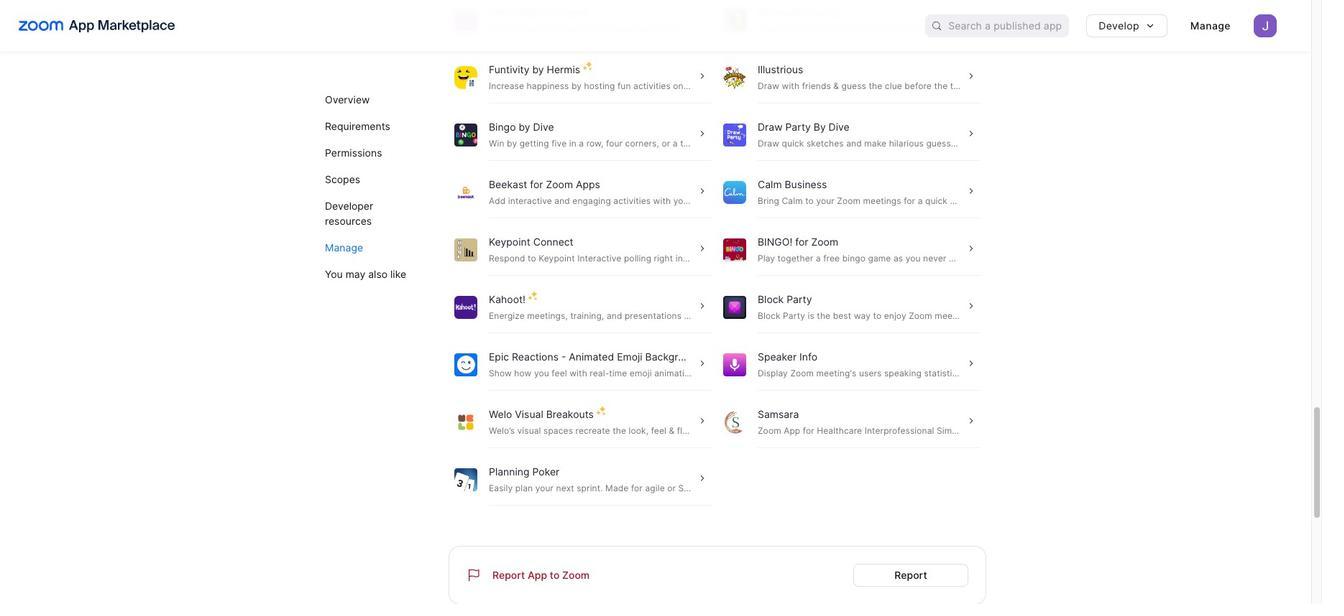 Task type: describe. For each thing, give the bounding box(es) containing it.
planning poker button
[[449, 454, 718, 506]]

business
[[785, 178, 827, 190]]

game-
[[783, 310, 811, 321]]

ice
[[1008, 310, 1020, 321]]

developer resources link
[[325, 193, 423, 234]]

by down hermis
[[572, 80, 582, 91]]

to inside keypoint connect respond to keypoint interactive polling right inside zoom!
[[528, 253, 536, 264]]

by
[[814, 120, 826, 133]]

breakouts
[[546, 408, 594, 420]]

& inside the illustrious draw with friends & guess the clue before the time runs out!
[[834, 80, 839, 91]]

bingo!
[[758, 235, 793, 248]]

planning
[[489, 466, 530, 478]]

to inside 'bingo by dive win by getting five in a row, four corners, or a total blackout. don't forget to yell bingo!'
[[794, 138, 802, 148]]

block party block party is the best way to enjoy zoom meetings: puzzle ice breaker & multiplayer experience
[[758, 293, 1159, 321]]

corners,
[[625, 138, 659, 148]]

0 horizontal spatial a
[[579, 138, 584, 148]]

is
[[808, 310, 814, 321]]

mental
[[950, 195, 978, 206]]

2 block from the top
[[758, 310, 781, 321]]

prezi
[[489, 5, 513, 18]]

by up the happiness
[[532, 63, 544, 75]]

also
[[368, 268, 388, 280]]

quick
[[925, 195, 948, 206]]

and down illustrious
[[758, 80, 773, 91]]

reactions
[[982, 368, 1021, 379]]

zoom inside the speaker info display zoom meeting's users speaking statistics and reactions in real-time
[[790, 368, 814, 379]]

bingo by dive win by getting five in a row, four corners, or a total blackout. don't forget to yell bingo!
[[489, 120, 847, 148]]

planning poker
[[489, 466, 560, 478]]

add
[[489, 195, 506, 206]]

beekast for zoom apps add interactive and engaging activities with your participants in your zoom meetings
[[489, 178, 841, 206]]

with inside the illustrious draw with friends & guess the clue before the time runs out!
[[782, 80, 800, 91]]

meetings,
[[527, 310, 568, 321]]

draw inside button
[[758, 120, 783, 133]]

developer
[[325, 200, 373, 212]]

speaker
[[758, 351, 797, 363]]

party for block
[[787, 293, 812, 305]]

0 vertical spatial activities
[[633, 80, 671, 91]]

prezi video for zoom button
[[449, 0, 718, 46]]

banner containing develop
[[0, 0, 1311, 52]]

in inside the speaker info display zoom meeting's users speaking statistics and reactions in real-time
[[1023, 368, 1030, 379]]

info
[[800, 351, 818, 363]]

display
[[758, 368, 788, 379]]

visual
[[515, 408, 543, 420]]

by up the getting
[[519, 120, 530, 133]]

werewolf friends button
[[718, 0, 986, 46]]

don't
[[742, 138, 764, 148]]

scopes link
[[325, 166, 423, 193]]

users
[[859, 368, 882, 379]]

multiplayer
[[1065, 310, 1111, 321]]

visual
[[517, 425, 541, 436]]

before
[[905, 80, 932, 91]]

1 your from the left
[[673, 195, 692, 206]]

report for report app to zoom
[[492, 569, 525, 582]]

in inside beekast for zoom apps add interactive and engaging activities with your participants in your zoom meetings
[[746, 195, 753, 206]]

clue
[[885, 80, 902, 91]]

backgrounds
[[645, 351, 707, 363]]

meetings inside beekast for zoom apps add interactive and engaging activities with your participants in your zoom meetings
[[803, 195, 841, 206]]

report app to zoom
[[492, 569, 590, 582]]

app inside the samsara zoom app for healthcare interprofessional simulations
[[784, 425, 800, 436]]

in inside 'bingo by dive win by getting five in a row, four corners, or a total blackout. don't forget to yell bingo!'
[[569, 138, 576, 148]]

welo's visual spaces recreate the look, feel & flow of working together in-person.
[[489, 425, 824, 436]]

friends
[[802, 80, 831, 91]]

increase
[[489, 80, 524, 91]]

you may also like
[[325, 268, 406, 280]]

hybrid
[[776, 80, 802, 91]]

requirements link
[[325, 113, 423, 139]]

and inside beekast for zoom apps add interactive and engaging activities with your participants in your zoom meetings
[[555, 195, 570, 206]]

apps
[[576, 178, 600, 190]]

welo visual breakouts
[[489, 408, 594, 420]]

experience
[[1113, 310, 1159, 321]]

1 horizontal spatial a
[[673, 138, 678, 148]]

draw party by dive button
[[718, 109, 986, 161]]

presentations
[[625, 310, 682, 321]]

party for draw
[[785, 120, 811, 133]]

1 block from the top
[[758, 293, 784, 305]]

the left look,
[[613, 425, 626, 436]]

1 vertical spatial calm
[[782, 195, 803, 206]]

on
[[673, 80, 684, 91]]

develop button
[[1087, 14, 1168, 37]]

your inside the calm business bring calm to your zoom meetings for a quick mental health break
[[816, 195, 835, 206]]

healthcare
[[817, 425, 862, 436]]

flow
[[677, 425, 695, 436]]

with inside beekast for zoom apps add interactive and engaging activities with your participants in your zoom meetings
[[653, 195, 671, 206]]

total
[[680, 138, 699, 148]]

zoom inside the samsara zoom app for healthcare interprofessional simulations
[[758, 425, 781, 436]]

person.
[[793, 425, 824, 436]]

manage for the manage link
[[325, 242, 363, 254]]

essential app image for breakouts
[[597, 407, 605, 416]]

respond
[[489, 253, 525, 264]]

to inside block party block party is the best way to enjoy zoom meetings: puzzle ice breaker & multiplayer experience
[[873, 310, 882, 321]]

prezi video for zoom
[[489, 5, 589, 18]]

zoom inside block party block party is the best way to enjoy zoom meetings: puzzle ice breaker & multiplayer experience
[[909, 310, 932, 321]]

0 vertical spatial calm
[[758, 178, 782, 190]]

statistics
[[924, 368, 962, 379]]

epic
[[489, 351, 509, 363]]

forget
[[766, 138, 791, 148]]

reactions
[[512, 351, 559, 363]]

bingo
[[489, 120, 516, 133]]

overview link
[[325, 86, 423, 113]]

guess
[[842, 80, 866, 91]]

elements
[[839, 310, 876, 321]]

samsara zoom app for healthcare interprofessional simulations
[[758, 408, 985, 436]]

Search text field
[[948, 15, 1069, 36]]

for inside the calm business bring calm to your zoom meetings for a quick mental health break
[[904, 195, 915, 206]]

interactive
[[577, 253, 622, 264]]

illustrious
[[758, 63, 803, 75]]

beekast
[[489, 178, 527, 190]]

meeting's
[[816, 368, 857, 379]]

the inside block party block party is the best way to enjoy zoom meetings: puzzle ice breaker & multiplayer experience
[[817, 310, 831, 321]]

remote
[[726, 80, 755, 91]]

five
[[552, 138, 567, 148]]



Task type: locate. For each thing, give the bounding box(es) containing it.
essential app image for hermis
[[583, 62, 592, 70]]

through
[[684, 310, 717, 321]]

the right is
[[817, 310, 831, 321]]

real-
[[1033, 368, 1052, 379]]

0 vertical spatial keypoint
[[489, 235, 530, 248]]

3 your from the left
[[816, 195, 835, 206]]

2 vertical spatial &
[[669, 425, 675, 436]]

time inside the illustrious draw with friends & guess the clue before the time runs out!
[[950, 80, 968, 91]]

party up game-
[[787, 293, 812, 305]]

keypoint down "connect"
[[539, 253, 575, 264]]

with down illustrious
[[782, 80, 800, 91]]

of
[[697, 425, 706, 436]]

in right five
[[569, 138, 576, 148]]

draw up the forget
[[758, 120, 783, 133]]

permissions
[[325, 147, 382, 159]]

and right training,
[[607, 310, 622, 321]]

draw
[[758, 80, 779, 91], [758, 120, 783, 133]]

essential app image up recreate
[[597, 407, 605, 416]]

keypoint up respond
[[489, 235, 530, 248]]

inline image
[[467, 568, 481, 583]]

interactive right through
[[719, 310, 763, 321]]

scopes
[[325, 173, 360, 185]]

permissions link
[[325, 139, 423, 166]]

engaging
[[573, 195, 611, 206]]

connect
[[533, 235, 574, 248]]

0 horizontal spatial dive
[[533, 120, 554, 133]]

develop
[[1099, 19, 1139, 32]]

draw inside the illustrious draw with friends & guess the clue before the time runs out!
[[758, 80, 779, 91]]

interprofessional
[[865, 425, 934, 436]]

interactive down beekast
[[508, 195, 552, 206]]

app
[[784, 425, 800, 436], [528, 569, 547, 582]]

1 horizontal spatial with
[[782, 80, 800, 91]]

energize meetings, training, and presentations through interactive and game-based elements
[[489, 310, 876, 321]]

0 vertical spatial time
[[950, 80, 968, 91]]

2 meetings from the left
[[863, 195, 901, 206]]

0 vertical spatial draw
[[758, 80, 779, 91]]

activities right engaging
[[614, 195, 651, 206]]

0 vertical spatial party
[[785, 120, 811, 133]]

and left game-
[[765, 310, 781, 321]]

feel
[[651, 425, 666, 436]]

app right inline image
[[528, 569, 547, 582]]

meetings down business
[[803, 195, 841, 206]]

activities left on
[[633, 80, 671, 91]]

& right 'breaker'
[[1057, 310, 1063, 321]]

block left game-
[[758, 310, 781, 321]]

party
[[785, 120, 811, 133], [787, 293, 812, 305], [783, 310, 805, 321]]

essential app image
[[591, 4, 600, 13], [528, 292, 537, 301]]

zoom
[[562, 5, 589, 18], [686, 80, 710, 91], [546, 178, 573, 190], [777, 195, 800, 206], [837, 195, 861, 206], [811, 235, 838, 248], [909, 310, 932, 321], [790, 368, 814, 379], [758, 425, 781, 436], [562, 569, 590, 582]]

1 draw from the top
[[758, 80, 779, 91]]

for inside beekast for zoom apps add interactive and engaging activities with your participants in your zoom meetings
[[530, 178, 543, 190]]

health
[[981, 195, 1007, 206]]

1 vertical spatial &
[[1057, 310, 1063, 321]]

in left bring
[[746, 195, 753, 206]]

a right or
[[673, 138, 678, 148]]

for right bingo!
[[795, 235, 809, 248]]

0 vertical spatial &
[[834, 80, 839, 91]]

party inside button
[[785, 120, 811, 133]]

0 horizontal spatial in
[[569, 138, 576, 148]]

samsara
[[758, 408, 799, 420]]

manage link
[[325, 234, 423, 261]]

1 dive from the left
[[533, 120, 554, 133]]

search a published app element
[[925, 14, 1069, 37]]

resources
[[325, 215, 372, 227]]

and right the statistics
[[964, 368, 980, 379]]

calm business bring calm to your zoom meetings for a quick mental health break
[[758, 178, 1032, 206]]

0 horizontal spatial essential app image
[[583, 62, 592, 70]]

block up game-
[[758, 293, 784, 305]]

essential app image for prezi video for zoom
[[591, 4, 600, 13]]

1 vertical spatial keypoint
[[539, 253, 575, 264]]

for left quick
[[904, 195, 915, 206]]

right
[[654, 253, 673, 264]]

for left remote
[[712, 80, 724, 91]]

and inside the speaker info display zoom meeting's users speaking statistics and reactions in real-time
[[964, 368, 980, 379]]

2 horizontal spatial a
[[918, 195, 923, 206]]

bingo!
[[821, 138, 847, 148]]

row,
[[586, 138, 604, 148]]

dive up bingo!
[[829, 120, 850, 133]]

& left guess
[[834, 80, 839, 91]]

dive inside 'bingo by dive win by getting five in a row, four corners, or a total blackout. don't forget to yell bingo!'
[[533, 120, 554, 133]]

essential app image
[[583, 62, 592, 70], [597, 407, 605, 416]]

1 meetings from the left
[[803, 195, 841, 206]]

developer resources
[[325, 200, 373, 227]]

1 horizontal spatial keypoint
[[539, 253, 575, 264]]

calm up bring
[[758, 178, 782, 190]]

time left runs
[[950, 80, 968, 91]]

1 vertical spatial essential app image
[[597, 407, 605, 416]]

funtivity by hermis
[[489, 63, 580, 75]]

0 horizontal spatial report
[[492, 569, 525, 582]]

spaces
[[544, 425, 573, 436]]

2 vertical spatial party
[[783, 310, 805, 321]]

your down business
[[816, 195, 835, 206]]

1 vertical spatial block
[[758, 310, 781, 321]]

friends
[[805, 5, 840, 18]]

may
[[346, 268, 365, 280]]

you may also like link
[[325, 261, 423, 288]]

for right beekast
[[530, 178, 543, 190]]

0 vertical spatial essential app image
[[583, 62, 592, 70]]

a left row, in the top left of the page
[[579, 138, 584, 148]]

manage for manage button
[[1191, 19, 1231, 32]]

enjoy
[[884, 310, 906, 321]]

a left quick
[[918, 195, 923, 206]]

1 vertical spatial activities
[[614, 195, 651, 206]]

&
[[834, 80, 839, 91], [1057, 310, 1063, 321], [669, 425, 675, 436]]

1 horizontal spatial &
[[834, 80, 839, 91]]

& inside block party block party is the best way to enjoy zoom meetings: puzzle ice breaker & multiplayer experience
[[1057, 310, 1063, 321]]

0 horizontal spatial meetings
[[803, 195, 841, 206]]

essential app image inside prezi video for zoom button
[[591, 4, 600, 13]]

0 horizontal spatial manage
[[325, 242, 363, 254]]

poker
[[532, 466, 560, 478]]

or
[[662, 138, 670, 148]]

bingo! for zoom button
[[718, 224, 986, 276]]

time right the reactions
[[1052, 368, 1070, 379]]

based
[[810, 310, 836, 321]]

1 horizontal spatial app
[[784, 425, 800, 436]]

0 vertical spatial interactive
[[508, 195, 552, 206]]

interactive inside beekast for zoom apps add interactive and engaging activities with your participants in your zoom meetings
[[508, 195, 552, 206]]

increase happiness by hosting fun activities on zoom for remote and hybrid teams
[[489, 80, 830, 91]]

the left clue
[[869, 80, 882, 91]]

0 horizontal spatial essential app image
[[528, 292, 537, 301]]

1 horizontal spatial in
[[746, 195, 753, 206]]

manage button
[[1179, 14, 1242, 37]]

by right win
[[507, 138, 517, 148]]

together
[[743, 425, 779, 436]]

dive
[[533, 120, 554, 133], [829, 120, 850, 133]]

2 your from the left
[[756, 195, 774, 206]]

1 horizontal spatial time
[[1052, 368, 1070, 379]]

manage inside button
[[1191, 19, 1231, 32]]

1 horizontal spatial essential app image
[[591, 4, 600, 13]]

2 horizontal spatial &
[[1057, 310, 1063, 321]]

bingo! for zoom
[[758, 235, 838, 248]]

1 horizontal spatial interactive
[[719, 310, 763, 321]]

party up yell
[[785, 120, 811, 133]]

1 vertical spatial in
[[746, 195, 753, 206]]

interactive
[[508, 195, 552, 206], [719, 310, 763, 321]]

2 vertical spatial in
[[1023, 368, 1030, 379]]

essential app image right the prezi video for zoom
[[591, 4, 600, 13]]

1 horizontal spatial your
[[756, 195, 774, 206]]

for right in- on the right
[[803, 425, 814, 436]]

in left real-
[[1023, 368, 1030, 379]]

1 vertical spatial essential app image
[[528, 292, 537, 301]]

meetings left quick
[[863, 195, 901, 206]]

0 horizontal spatial keypoint
[[489, 235, 530, 248]]

yell
[[805, 138, 819, 148]]

the right before
[[934, 80, 948, 91]]

1 vertical spatial interactive
[[719, 310, 763, 321]]

draw down illustrious
[[758, 80, 779, 91]]

zoom inside the calm business bring calm to your zoom meetings for a quick mental health break
[[837, 195, 861, 206]]

epic reactions - animated emoji backgrounds
[[489, 351, 707, 363]]

recreate
[[576, 425, 610, 436]]

getting
[[520, 138, 549, 148]]

0 horizontal spatial &
[[669, 425, 675, 436]]

1 vertical spatial party
[[787, 293, 812, 305]]

1 horizontal spatial manage
[[1191, 19, 1231, 32]]

essential app image up 'hosting'
[[583, 62, 592, 70]]

1 horizontal spatial dive
[[829, 120, 850, 133]]

0 horizontal spatial interactive
[[508, 195, 552, 206]]

four
[[606, 138, 623, 148]]

in-
[[782, 425, 793, 436]]

& right feel on the bottom of the page
[[669, 425, 675, 436]]

your up bingo!
[[756, 195, 774, 206]]

kahoot!
[[489, 293, 526, 305]]

dive inside draw party by dive button
[[829, 120, 850, 133]]

draw party by dive
[[758, 120, 850, 133]]

party left is
[[783, 310, 805, 321]]

training,
[[570, 310, 604, 321]]

like
[[390, 268, 406, 280]]

overview
[[325, 93, 370, 106]]

working
[[708, 425, 741, 436]]

participants
[[694, 195, 744, 206]]

dive up the getting
[[533, 120, 554, 133]]

blackout.
[[701, 138, 739, 148]]

epic reactions - animated emoji backgrounds button
[[449, 339, 718, 391]]

1 vertical spatial draw
[[758, 120, 783, 133]]

essential app image for kahoot!
[[528, 292, 537, 301]]

1 horizontal spatial essential app image
[[597, 407, 605, 416]]

app down samsara
[[784, 425, 800, 436]]

2 horizontal spatial your
[[816, 195, 835, 206]]

a inside the calm business bring calm to your zoom meetings for a quick mental health break
[[918, 195, 923, 206]]

report for report
[[895, 569, 927, 581]]

-
[[561, 351, 566, 363]]

with
[[782, 80, 800, 91], [653, 195, 671, 206]]

1 horizontal spatial meetings
[[863, 195, 901, 206]]

meetings
[[803, 195, 841, 206], [863, 195, 901, 206]]

0 vertical spatial app
[[784, 425, 800, 436]]

with left participants
[[653, 195, 671, 206]]

1 horizontal spatial report
[[895, 569, 927, 581]]

werewolf friends
[[758, 5, 840, 18]]

hosting
[[584, 80, 615, 91]]

and left engaging
[[555, 195, 570, 206]]

your left participants
[[673, 195, 692, 206]]

calm down business
[[782, 195, 803, 206]]

report button
[[853, 564, 968, 587]]

block
[[758, 293, 784, 305], [758, 310, 781, 321]]

puzzle
[[978, 310, 1005, 321]]

time inside the speaker info display zoom meeting's users speaking statistics and reactions in real-time
[[1052, 368, 1070, 379]]

meetings inside the calm business bring calm to your zoom meetings for a quick mental health break
[[863, 195, 901, 206]]

activities inside beekast for zoom apps add interactive and engaging activities with your participants in your zoom meetings
[[614, 195, 651, 206]]

requirements
[[325, 120, 390, 132]]

the
[[869, 80, 882, 91], [934, 80, 948, 91], [817, 310, 831, 321], [613, 425, 626, 436]]

hermis
[[547, 63, 580, 75]]

0 horizontal spatial time
[[950, 80, 968, 91]]

1 vertical spatial manage
[[325, 242, 363, 254]]

happiness
[[527, 80, 569, 91]]

welo's
[[489, 425, 515, 436]]

2 draw from the top
[[758, 120, 783, 133]]

look,
[[629, 425, 649, 436]]

keypoint connect respond to keypoint interactive polling right inside zoom!
[[489, 235, 729, 264]]

report inside report button
[[895, 569, 927, 581]]

for inside the samsara zoom app for healthcare interprofessional simulations
[[803, 425, 814, 436]]

essential app image up meetings,
[[528, 292, 537, 301]]

inside
[[676, 253, 700, 264]]

0 horizontal spatial your
[[673, 195, 692, 206]]

1 vertical spatial app
[[528, 569, 547, 582]]

0 vertical spatial manage
[[1191, 19, 1231, 32]]

1 vertical spatial with
[[653, 195, 671, 206]]

by
[[532, 63, 544, 75], [572, 80, 582, 91], [519, 120, 530, 133], [507, 138, 517, 148]]

0 vertical spatial in
[[569, 138, 576, 148]]

a
[[579, 138, 584, 148], [673, 138, 678, 148], [918, 195, 923, 206]]

win
[[489, 138, 504, 148]]

0 vertical spatial block
[[758, 293, 784, 305]]

2 dive from the left
[[829, 120, 850, 133]]

1 vertical spatial time
[[1052, 368, 1070, 379]]

0 horizontal spatial with
[[653, 195, 671, 206]]

for right video
[[546, 5, 559, 18]]

banner
[[0, 0, 1311, 52]]

time
[[950, 80, 968, 91], [1052, 368, 1070, 379]]

0 vertical spatial with
[[782, 80, 800, 91]]

0 horizontal spatial app
[[528, 569, 547, 582]]

speaker info display zoom meeting's users speaking statistics and reactions in real-time
[[758, 351, 1070, 379]]

out!
[[991, 80, 1008, 91]]

0 vertical spatial essential app image
[[591, 4, 600, 13]]

2 horizontal spatial in
[[1023, 368, 1030, 379]]

to inside the calm business bring calm to your zoom meetings for a quick mental health break
[[805, 195, 814, 206]]



Task type: vqa. For each thing, say whether or not it's contained in the screenshot.


